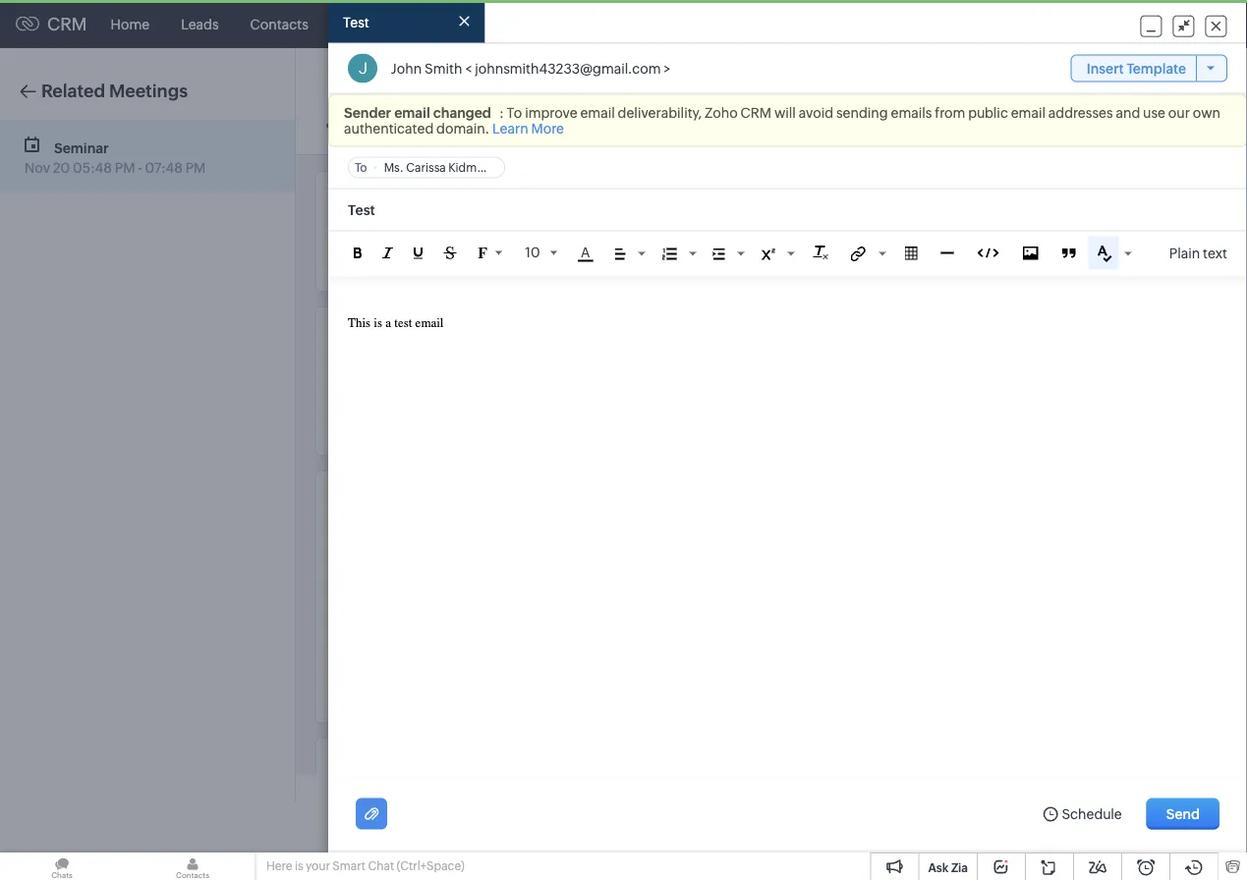 Task type: locate. For each thing, give the bounding box(es) containing it.
no left participant
[[336, 379, 355, 395]]

07:48
[[145, 160, 183, 176], [434, 221, 472, 237]]

0 vertical spatial meetings
[[433, 16, 492, 32]]

notes
[[336, 749, 386, 769]]

0 vertical spatial to
[[507, 105, 522, 120]]

0 vertical spatial -
[[138, 160, 142, 176]]

will
[[774, 105, 796, 120]]

05:48
[[73, 160, 112, 176], [362, 221, 401, 237]]

1 horizontal spatial 20
[[448, 192, 465, 207]]

timeline
[[1036, 184, 1091, 200]]

crm left will
[[741, 105, 772, 120]]

pm
[[115, 160, 135, 176], [185, 160, 206, 176], [404, 221, 424, 237], [474, 221, 495, 237]]

0 vertical spatial no
[[336, 379, 355, 395]]

carissa kidman (sample) link
[[436, 91, 593, 107]]

kidman down 'domain.'
[[448, 161, 490, 174]]

enterprise-trial upgrade
[[783, 9, 873, 38]]

found for no records found
[[1124, 793, 1163, 809]]

our
[[1169, 105, 1190, 120]]

0 vertical spatial nov
[[25, 160, 50, 176]]

1 vertical spatial 05:48
[[362, 221, 401, 237]]

1 horizontal spatial 07:48
[[434, 221, 472, 237]]

1 horizontal spatial -
[[427, 221, 431, 237]]

1 vertical spatial carissa
[[406, 161, 446, 174]]

services
[[524, 16, 578, 32]]

1 vertical spatial meetings
[[109, 81, 188, 101]]

crm
[[47, 14, 87, 34], [741, 105, 772, 120]]

Subject text field
[[328, 189, 1247, 230]]

meeting for carissa kidman (sample) (oh my goodknits inc)
[[365, 91, 738, 107]]

1 vertical spatial seminar
[[54, 140, 109, 156]]

0 horizontal spatial 20
[[53, 160, 70, 176]]

1 vertical spatial to
[[355, 161, 367, 174]]

no records found
[[1052, 793, 1163, 809]]

0 vertical spatial found
[[430, 379, 468, 395]]

host
[[761, 92, 789, 107]]

seminar up 'meeting'
[[364, 58, 442, 81]]

records
[[1073, 793, 1122, 809]]

(oh
[[596, 91, 620, 107]]

0 horizontal spatial -
[[138, 160, 142, 176]]

1 horizontal spatial meetings
[[433, 16, 492, 32]]

(sample)
[[537, 91, 593, 107], [493, 161, 541, 174]]

0 horizontal spatial seminar
[[54, 140, 109, 156]]

found left send
[[1124, 793, 1163, 809]]

1 horizontal spatial found
[[1124, 793, 1163, 809]]

send
[[1166, 806, 1200, 822]]

addresses
[[1049, 105, 1113, 120]]

send button
[[1147, 798, 1220, 830]]

indent image
[[713, 248, 725, 260]]

information
[[377, 491, 455, 507]]

(ctrl+space)
[[397, 860, 465, 873]]

home link
[[95, 0, 165, 48]]

plain
[[1169, 246, 1200, 261]]

inc)
[[714, 91, 738, 107]]

kidman up learn
[[485, 91, 534, 107]]

sender email changed
[[344, 105, 491, 120]]

services link
[[508, 0, 594, 48]]

seminar for seminar nov 20 05:48 pm - 07:48 pm
[[54, 140, 109, 156]]

zoho
[[705, 105, 738, 120]]

carissa right ms.
[[406, 161, 446, 174]]

1 horizontal spatial crm
[[741, 105, 772, 120]]

seminar down related
[[54, 140, 109, 156]]

nov down related
[[25, 160, 50, 176]]

05:48 down related
[[73, 160, 112, 176]]

0 horizontal spatial crm
[[47, 14, 87, 34]]

smith
[[825, 91, 863, 107]]

0 vertical spatial 07:48
[[145, 160, 183, 176]]

lead
[[1044, 229, 1073, 243]]

- down monday, nov 20
[[427, 221, 431, 237]]

for
[[416, 92, 433, 107]]

20 down ms. carissa kidman (sample)
[[448, 192, 465, 207]]

test
[[343, 14, 369, 30]]

0 vertical spatial carissa
[[436, 91, 482, 107]]

found right participant
[[430, 379, 468, 395]]

alignment image
[[615, 248, 626, 260]]

seminar inside seminar nov 20 05:48 pm - 07:48 pm
[[54, 140, 109, 156]]

and
[[1116, 105, 1140, 120]]

1 vertical spatial 20
[[448, 192, 465, 207]]

0 horizontal spatial found
[[430, 379, 468, 395]]

insert
[[1087, 60, 1124, 76]]

nov up 05:48 pm - 07:48 pm
[[419, 192, 445, 207]]

1 vertical spatial found
[[1124, 793, 1163, 809]]

participants
[[336, 327, 419, 345]]

nov inside seminar nov 20 05:48 pm - 07:48 pm
[[25, 160, 50, 176]]

2 horizontal spatial email
[[1011, 105, 1046, 120]]

found
[[430, 379, 468, 395], [1124, 793, 1163, 809]]

0 horizontal spatial 05:48
[[73, 160, 112, 176]]

to
[[507, 105, 522, 120], [355, 161, 367, 174]]

(sample) down learn
[[493, 161, 541, 174]]

1 horizontal spatial email
[[580, 105, 615, 120]]

seminar for seminar
[[364, 58, 442, 81]]

0 horizontal spatial no
[[336, 379, 355, 395]]

1 vertical spatial no
[[1052, 793, 1070, 809]]

text
[[1203, 246, 1228, 261]]

a
[[581, 244, 590, 260]]

calendar image
[[1039, 16, 1056, 32]]

1 horizontal spatial 05:48
[[362, 221, 401, 237]]

1 horizontal spatial to
[[507, 105, 522, 120]]

add
[[347, 116, 373, 132]]

meeting
[[365, 92, 414, 107]]

- inside seminar nov 20 05:48 pm - 07:48 pm
[[138, 160, 142, 176]]

related
[[41, 81, 105, 101]]

upgrade
[[800, 25, 856, 38]]

1 horizontal spatial nov
[[419, 192, 445, 207]]

online
[[363, 252, 405, 267]]

1 vertical spatial kidman
[[448, 161, 490, 174]]

07:48 down related meetings
[[145, 160, 183, 176]]

leads link
[[165, 0, 235, 48]]

05:48 up online
[[362, 221, 401, 237]]

to inside to improve email deliverability, zoho crm will avoid sending emails from public email addresses and use our own authenticated domain.
[[507, 105, 522, 120]]

0 vertical spatial 20
[[53, 160, 70, 176]]

None button
[[1095, 86, 1161, 117], [1044, 253, 1145, 279], [1095, 86, 1161, 117], [1044, 253, 1145, 279]]

search element
[[949, 0, 990, 48]]

carissa up 'domain.'
[[436, 91, 482, 107]]

3 email from the left
[[1011, 105, 1046, 120]]

20 inside seminar nov 20 05:48 pm - 07:48 pm
[[53, 160, 70, 176]]

meetings down home on the top left of page
[[109, 81, 188, 101]]

no
[[336, 379, 355, 395], [1052, 793, 1070, 809]]

1 horizontal spatial no
[[1052, 793, 1070, 809]]

-
[[138, 160, 142, 176], [427, 221, 431, 237]]

10
[[525, 244, 540, 260]]

kidman
[[485, 91, 534, 107], [448, 161, 490, 174]]

0 horizontal spatial 07:48
[[145, 160, 183, 176]]

list image
[[662, 248, 677, 260]]

projects link
[[594, 0, 677, 48]]

no for no participant found
[[336, 379, 355, 395]]

no for no records found
[[1052, 793, 1070, 809]]

0 vertical spatial 05:48
[[73, 160, 112, 176]]

home
[[111, 16, 150, 32]]

script image
[[761, 248, 775, 260]]

20 for seminar nov 20 05:48 pm - 07:48 pm
[[53, 160, 70, 176]]

chat
[[368, 860, 394, 873]]

0 horizontal spatial nov
[[25, 160, 50, 176]]

enterprise-
[[783, 9, 848, 24]]

0 horizontal spatial email
[[394, 105, 430, 120]]

schedule
[[1062, 807, 1122, 823]]

projects
[[609, 16, 661, 32]]

to improve email deliverability, zoho crm will avoid sending emails from public email addresses and use our own authenticated domain.
[[344, 105, 1221, 136]]

nov
[[25, 160, 50, 176], [419, 192, 445, 207]]

1 vertical spatial crm
[[741, 105, 772, 120]]

other information
[[336, 491, 455, 507]]

crm left home on the top left of page
[[47, 14, 87, 34]]

emails
[[891, 105, 932, 120]]

0 vertical spatial seminar
[[364, 58, 442, 81]]

(sample) up 'more'
[[537, 91, 593, 107]]

- down related meetings
[[138, 160, 142, 176]]

07:48 down monday, nov 20
[[434, 221, 472, 237]]

learn
[[493, 120, 529, 136]]

meetings up for
[[433, 16, 492, 32]]

a link
[[578, 244, 593, 262]]

participant
[[357, 379, 428, 395]]

1 vertical spatial nov
[[419, 192, 445, 207]]

20 down related
[[53, 160, 70, 176]]

0 horizontal spatial to
[[355, 161, 367, 174]]

no left records
[[1052, 793, 1070, 809]]

1 horizontal spatial seminar
[[364, 58, 442, 81]]

accounts link
[[324, 0, 417, 48]]

search image
[[961, 16, 978, 32]]

0 vertical spatial crm
[[47, 14, 87, 34]]

goodknits
[[645, 91, 711, 107]]

seminar
[[364, 58, 442, 81], [54, 140, 109, 156]]

meetings
[[433, 16, 492, 32], [109, 81, 188, 101]]

avoid
[[799, 105, 834, 120]]

smart
[[333, 860, 366, 873]]



Task type: vqa. For each thing, say whether or not it's contained in the screenshot.
Deals link at the top left
no



Task type: describe. For each thing, give the bounding box(es) containing it.
improve
[[525, 105, 578, 120]]

07:48 inside seminar nov 20 05:48 pm - 07:48 pm
[[145, 160, 183, 176]]

tags
[[376, 116, 406, 132]]

my
[[623, 91, 642, 107]]

create menu image
[[913, 12, 938, 36]]

nov for seminar
[[25, 160, 50, 176]]

ms.
[[384, 161, 404, 174]]

spell check image
[[1098, 246, 1112, 263]]

here
[[266, 860, 292, 873]]

links image
[[851, 246, 867, 262]]

template
[[1127, 60, 1186, 76]]

plain text
[[1169, 246, 1228, 261]]

here is your smart chat (ctrl+space)
[[266, 860, 465, 873]]

crm link
[[16, 14, 87, 34]]

create menu element
[[901, 0, 949, 48]]

contacts link
[[235, 0, 324, 48]]

john
[[792, 91, 823, 107]]

learn more
[[493, 120, 564, 136]]

to for to
[[355, 161, 367, 174]]

conversations link
[[1106, 170, 1217, 208]]

host john smith
[[761, 91, 863, 107]]

ask
[[928, 862, 949, 875]]

ask zia
[[928, 862, 968, 875]]

other
[[336, 491, 374, 507]]

authenticated
[[344, 120, 434, 136]]

signals element
[[990, 0, 1027, 48]]

20 for monday, nov 20
[[448, 192, 465, 207]]

is
[[295, 860, 303, 873]]

own
[[1193, 105, 1221, 120]]

trial
[[848, 9, 873, 24]]

info
[[987, 184, 1012, 200]]

monday, nov 20
[[360, 192, 465, 207]]

meetings inside 'link'
[[433, 16, 492, 32]]

1 vertical spatial -
[[427, 221, 431, 237]]

found for no participant found
[[430, 379, 468, 395]]

sender
[[344, 105, 391, 120]]

ms. carissa kidman (sample)
[[384, 161, 541, 174]]

0 vertical spatial kidman
[[485, 91, 534, 107]]

1 vertical spatial (sample)
[[493, 161, 541, 174]]

zia
[[951, 862, 968, 875]]

related meetings
[[41, 81, 188, 101]]

nov for monday,
[[419, 192, 445, 207]]

chats image
[[0, 853, 124, 881]]

crm inside to improve email deliverability, zoho crm will avoid sending emails from public email addresses and use our own authenticated domain.
[[741, 105, 772, 120]]

05:48 inside seminar nov 20 05:48 pm - 07:48 pm
[[73, 160, 112, 176]]

your
[[306, 860, 330, 873]]

2 email from the left
[[580, 105, 615, 120]]

:
[[499, 105, 507, 120]]

from
[[935, 105, 966, 120]]

1 vertical spatial 07:48
[[434, 221, 472, 237]]

changed
[[433, 105, 491, 120]]

learn more link
[[493, 120, 564, 136]]

05:48 pm - 07:48 pm
[[362, 221, 495, 237]]

more
[[531, 120, 564, 136]]

to for to improve email deliverability, zoho crm will avoid sending emails from public email addresses and use our own authenticated domain.
[[507, 105, 522, 120]]

leads
[[181, 16, 219, 32]]

insert template
[[1087, 60, 1186, 76]]

0 vertical spatial (sample)
[[537, 91, 593, 107]]

10 link
[[523, 241, 557, 263]]

contacts
[[250, 16, 308, 32]]

monday,
[[363, 192, 417, 207]]

contacts image
[[131, 853, 255, 881]]

accounts
[[340, 16, 401, 32]]

meetings link
[[417, 0, 508, 48]]

insert template button
[[1071, 54, 1228, 82]]

conversations
[[1115, 184, 1207, 200]]

1 email from the left
[[394, 105, 430, 120]]

sending
[[836, 105, 888, 120]]

timeline link
[[1027, 170, 1101, 208]]

deliverability,
[[618, 105, 702, 120]]

0 horizontal spatial meetings
[[109, 81, 188, 101]]

no participant found
[[336, 379, 468, 395]]

seminar nov 20 05:48 pm - 07:48 pm
[[25, 140, 206, 176]]

info link
[[977, 170, 1022, 209]]

domain.
[[437, 120, 490, 136]]

use
[[1143, 105, 1166, 120]]



